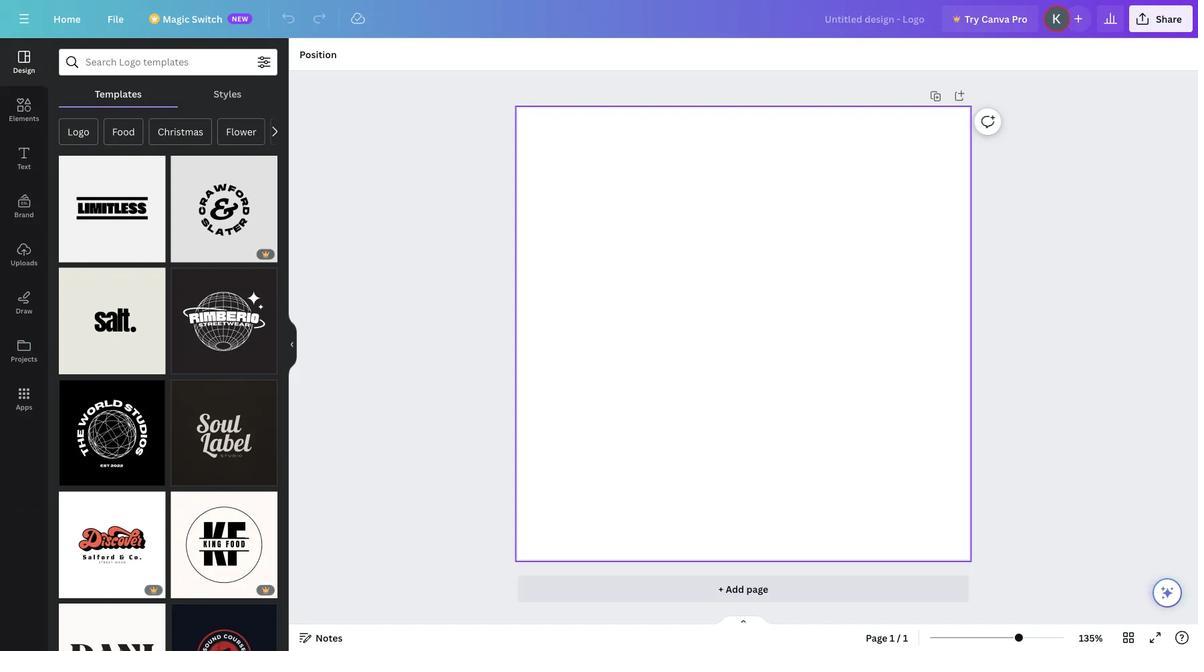 Task type: describe. For each thing, give the bounding box(es) containing it.
gray black minimalist modern brand logo image
[[59, 156, 165, 262]]

2 for black and beige  minimalist aesthetic modern simple typography salt logo group
[[83, 362, 87, 371]]

black and white modern vintage retro brand logo image
[[59, 380, 165, 486]]

food
[[112, 125, 135, 138]]

notes
[[316, 631, 343, 644]]

home
[[53, 12, 81, 25]]

try canva pro button
[[942, 5, 1038, 32]]

apps
[[16, 402, 32, 411]]

page
[[866, 631, 888, 644]]

notes button
[[294, 627, 348, 649]]

uploads
[[11, 258, 38, 267]]

main menu bar
[[0, 0, 1198, 38]]

food button
[[103, 118, 144, 145]]

ivory black luxury minimalist personal name logo group
[[59, 596, 165, 651]]

gray and black vintage minimalist brand logo group
[[171, 148, 277, 262]]

/
[[897, 631, 901, 644]]

of for the black and white minimalist king food logo group
[[183, 586, 193, 595]]

canva assistant image
[[1159, 585, 1175, 601]]

show pages image
[[711, 615, 776, 626]]

1 of 2 for the black and white minimalist king food logo group
[[178, 586, 199, 595]]

new
[[232, 14, 249, 23]]

1 inside the black and white minimalist king food logo group
[[178, 586, 181, 595]]

position
[[300, 48, 337, 61]]

135%
[[1079, 631, 1103, 644]]

logo
[[68, 125, 89, 138]]

christmas
[[158, 125, 203, 138]]

black and red minimalist simple modern street wear logo group
[[59, 484, 165, 598]]

page 1 / 1
[[866, 631, 908, 644]]

uploads button
[[0, 231, 48, 279]]

black white vintage retro studio brand logo image
[[171, 380, 277, 486]]

home link
[[43, 5, 91, 32]]

styles
[[214, 87, 242, 100]]

pro
[[1012, 12, 1028, 25]]

christmas button
[[149, 118, 212, 145]]

magic switch
[[163, 12, 222, 25]]

side panel tab list
[[0, 38, 48, 423]]

projects
[[11, 354, 37, 363]]

hide image
[[288, 313, 297, 377]]

share
[[1156, 12, 1182, 25]]

+ add page
[[719, 583, 768, 595]]

magic
[[163, 12, 190, 25]]

+
[[719, 583, 723, 595]]

of for black and beige  minimalist aesthetic modern simple typography salt logo group
[[71, 362, 81, 371]]

black and white modern vintage retro brand logo group
[[59, 372, 165, 486]]

page
[[746, 583, 768, 595]]

Design title text field
[[814, 5, 937, 32]]

text
[[17, 162, 31, 171]]

brand button
[[0, 183, 48, 231]]

flower
[[226, 125, 256, 138]]

draw button
[[0, 279, 48, 327]]

projects button
[[0, 327, 48, 375]]



Task type: vqa. For each thing, say whether or not it's contained in the screenshot.
Try Canva Pro
yes



Task type: locate. For each thing, give the bounding box(es) containing it.
gray and black vintage minimalist brand logo image
[[171, 156, 277, 262]]

1 left / on the right of the page
[[890, 631, 895, 644]]

of inside the black and white minimalist king food logo group
[[183, 586, 193, 595]]

2 inside black and beige  minimalist aesthetic modern simple typography salt logo group
[[83, 362, 87, 371]]

1 vertical spatial 1 of 2
[[178, 586, 199, 595]]

135% button
[[1069, 627, 1112, 649]]

templates button
[[59, 81, 178, 106]]

of right projects
[[71, 362, 81, 371]]

gray black minimalist modern brand logo group
[[59, 148, 165, 262]]

1 inside black and beige  minimalist aesthetic modern simple typography salt logo group
[[66, 362, 69, 371]]

2 inside the black and white minimalist king food logo group
[[195, 586, 199, 595]]

1 of 2
[[66, 362, 87, 371], [178, 586, 199, 595]]

1 right / on the right of the page
[[903, 631, 908, 644]]

1 of 2 up notation music studio logo group
[[178, 586, 199, 595]]

1 of 2 for black and beige  minimalist aesthetic modern simple typography salt logo group
[[66, 362, 87, 371]]

logo button
[[59, 118, 98, 145]]

add
[[726, 583, 744, 595]]

share button
[[1129, 5, 1193, 32]]

design button
[[0, 38, 48, 86]]

1 vertical spatial 2
[[195, 586, 199, 595]]

black and beige  minimalist aesthetic modern simple typography salt logo group
[[59, 260, 165, 374]]

try canva pro
[[965, 12, 1028, 25]]

2 up notation music studio logo group
[[195, 586, 199, 595]]

1 of 2 inside the black and white minimalist king food logo group
[[178, 586, 199, 595]]

black and white globe y2k streetwear logo image
[[171, 268, 277, 374]]

1 up notation music studio logo group
[[178, 586, 181, 595]]

black and white globe y2k streetwear logo group
[[171, 260, 277, 374]]

elements
[[9, 114, 39, 123]]

1 horizontal spatial of
[[183, 586, 193, 595]]

of inside black and beige  minimalist aesthetic modern simple typography salt logo group
[[71, 362, 81, 371]]

0 horizontal spatial 1 of 2
[[66, 362, 87, 371]]

position button
[[294, 43, 342, 65]]

elements button
[[0, 86, 48, 134]]

0 horizontal spatial of
[[71, 362, 81, 371]]

file button
[[97, 5, 135, 32]]

1 right projects
[[66, 362, 69, 371]]

design
[[13, 66, 35, 75]]

+ add page button
[[518, 576, 969, 602]]

2
[[83, 362, 87, 371], [195, 586, 199, 595]]

try
[[965, 12, 979, 25]]

1 vertical spatial of
[[183, 586, 193, 595]]

flower button
[[217, 118, 265, 145]]

notation music studio logo group
[[171, 596, 277, 651]]

1 horizontal spatial 2
[[195, 586, 199, 595]]

0 horizontal spatial 2
[[83, 362, 87, 371]]

black and white minimalist king food logo group
[[171, 484, 277, 598]]

text button
[[0, 134, 48, 183]]

templates
[[95, 87, 142, 100]]

1 of 2 inside black and beige  minimalist aesthetic modern simple typography salt logo group
[[66, 362, 87, 371]]

1 of 2 right projects
[[66, 362, 87, 371]]

2 right projects
[[83, 362, 87, 371]]

file
[[107, 12, 124, 25]]

styles button
[[178, 81, 277, 106]]

Search Logo templates search field
[[86, 49, 251, 75]]

1 horizontal spatial 1 of 2
[[178, 586, 199, 595]]

black white vintage retro studio brand logo group
[[171, 372, 277, 486]]

draw
[[16, 306, 32, 315]]

1
[[66, 362, 69, 371], [178, 586, 181, 595], [890, 631, 895, 644], [903, 631, 908, 644]]

2 for the black and white minimalist king food logo group
[[195, 586, 199, 595]]

canva
[[981, 12, 1010, 25]]

brand
[[14, 210, 34, 219]]

switch
[[192, 12, 222, 25]]

of
[[71, 362, 81, 371], [183, 586, 193, 595]]

apps button
[[0, 375, 48, 423]]

0 vertical spatial 1 of 2
[[66, 362, 87, 371]]

of up notation music studio logo group
[[183, 586, 193, 595]]

0 vertical spatial of
[[71, 362, 81, 371]]

0 vertical spatial 2
[[83, 362, 87, 371]]



